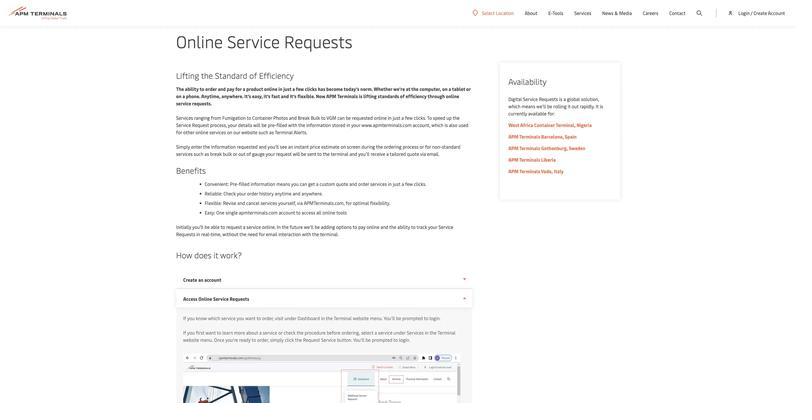 Task type: describe. For each thing, give the bounding box(es) containing it.
standard
[[442, 144, 461, 150]]

more
[[234, 330, 245, 336]]

is right it
[[600, 103, 603, 110]]

1 vertical spatial container
[[534, 122, 555, 128]]

0 vertical spatial you'll
[[384, 315, 395, 322]]

a inside services ranging from fumigation to container photos and break bulk to vgm can be requested online in just a few clicks. to speed up the service request process, your details will be pre-filled with the information stored in your www.apmterminals.com account, which is also used for other online services on our website such as terminal alerts.
[[402, 115, 404, 121]]

e-tools button
[[549, 0, 564, 26]]

become
[[326, 86, 343, 92]]

rolling
[[554, 103, 567, 110]]

vado,
[[541, 168, 553, 175]]

means inside digital service requests is a global solution, which means we'll be rolling it out rapidly. it is currently available for:
[[522, 103, 536, 110]]

initially you'll be able to request a service online. in the future we'll be adding options to pay online and the ability to track your service requests in real-time, without the need for email interaction with the terminal.
[[176, 224, 454, 238]]

break
[[298, 115, 310, 121]]

www.apmterminals.com
[[362, 122, 412, 128]]

2 it's from the left
[[290, 93, 297, 99]]

requests.
[[192, 100, 212, 107]]

your right the 'stored'
[[351, 122, 361, 128]]

on inside services ranging from fumigation to container photos and break bulk to vgm can be requested online in just a few clicks. to speed up the service request process, your details will be pre-filled with the information stored in your www.apmterminals.com account, which is also used for other online services on our website such as terminal alerts.
[[227, 129, 232, 136]]

west africa container terminal, nigeria
[[509, 122, 592, 128]]

0 vertical spatial prompted
[[403, 315, 423, 322]]

prompted inside if you first want to learn more about a service or check the procedure before ordering, select a service under services in the terminal website menu. once you're ready to order, simply click the request service button. you'll be prompted to login.
[[372, 337, 393, 343]]

your inside "simply enter the information requested and you'll see an instant price estimate on screen during the ordering process or for non-standard services such as break bulk or out of gauge your request will be sent to the terminal and you'll receive a tailored quote via email."
[[266, 151, 275, 157]]

website inside if you first want to learn more about a service or check the procedure before ordering, select a service under services in the terminal website menu. once you're ready to order, simply click the request service button. you'll be prompted to login.
[[183, 337, 199, 343]]

will inside services ranging from fumigation to container photos and break bulk to vgm can be requested online in just a few clicks. to speed up the service request process, your details will be pre-filled with the information stored in your www.apmterminals.com account, which is also used for other online services on our website such as terminal alerts.
[[253, 122, 261, 128]]

create an account button
[[176, 270, 472, 289]]

anytime,
[[201, 93, 221, 99]]

0 horizontal spatial you'll
[[268, 144, 279, 150]]

ability inside the ability to order and pay for a product online in just a few clicks has become today's norm. whether we're at the computer, on a tablet or on a phone. anytime, anywhere. it's easy, it's fast and it's flexible. now apm terminals is lifting standards of efficiency through online service requests.
[[185, 86, 199, 92]]

you inside if you first want to learn more about a service or check the procedure before ordering, select a service under services in the terminal website menu. once you're ready to order, simply click the request service button. you'll be prompted to login.
[[187, 330, 195, 336]]

is up rolling
[[559, 96, 563, 102]]

simply
[[176, 144, 190, 150]]

online service requests
[[176, 30, 353, 53]]

&
[[615, 10, 618, 16]]

in inside the ability to order and pay for a product online in just a few clicks has become today's norm. whether we're at the computer, on a tablet or on a phone. anytime, anywhere. it's easy, it's fast and it's flexible. now apm terminals is lifting standards of efficiency through online service requests.
[[279, 86, 283, 92]]

such inside services ranging from fumigation to container photos and break bulk to vgm can be requested online in just a few clicks. to speed up the service request process, your details will be pre-filled with the information stored in your www.apmterminals.com account, which is also used for other online services on our website such as terminal alerts.
[[259, 129, 268, 136]]

terminal inside services ranging from fumigation to container photos and break bulk to vgm can be requested online in just a few clicks. to speed up the service request process, your details will be pre-filled with the information stored in your www.apmterminals.com account, which is also used for other online services on our website such as terminal alerts.
[[275, 129, 293, 136]]

contact
[[670, 10, 686, 16]]

and up gauge
[[259, 144, 267, 150]]

few inside the ability to order and pay for a product online in just a few clicks has become today's norm. whether we're at the computer, on a tablet or on a phone. anytime, anywhere. it's easy, it's fast and it's flexible. now apm terminals is lifting standards of efficiency through online service requests.
[[296, 86, 304, 92]]

an inside dropdown button
[[198, 277, 203, 283]]

if for if you know which service you want to order, visit under dashboard in the terminal website menu. you'll be prompted to login.
[[183, 315, 186, 322]]

future
[[290, 224, 303, 230]]

tools
[[553, 10, 564, 16]]

0 vertical spatial online
[[176, 30, 223, 53]]

which inside access online service requests element
[[208, 315, 220, 322]]

visit
[[275, 315, 284, 322]]

service inside dropdown button
[[213, 296, 229, 302]]

flexible:
[[205, 200, 222, 206]]

details
[[238, 122, 252, 128]]

login / create account
[[739, 10, 786, 16]]

access
[[302, 210, 315, 216]]

bulk
[[223, 151, 232, 157]]

used
[[459, 122, 469, 128]]

about
[[246, 330, 258, 336]]

access online service requests
[[183, 296, 249, 302]]

all
[[317, 210, 322, 216]]

services up flexibility.
[[371, 181, 387, 187]]

easy: one single apmterminals.com account to access all online tools
[[205, 210, 347, 216]]

flexible.
[[298, 93, 315, 99]]

barcelona,
[[541, 134, 564, 140]]

1 horizontal spatial menu.
[[370, 315, 383, 322]]

location
[[496, 10, 514, 16]]

anywhere. inside the ability to order and pay for a product online in just a few clicks has become today's norm. whether we're at the computer, on a tablet or on a phone. anytime, anywhere. it's easy, it's fast and it's flexible. now apm terminals is lifting standards of efficiency through online service requests.
[[222, 93, 244, 99]]

select
[[361, 330, 374, 336]]

2 vertical spatial few
[[405, 181, 413, 187]]

1 vertical spatial anywhere.
[[302, 191, 323, 197]]

such inside "simply enter the information requested and you'll see an instant price estimate on screen during the ordering process or for non-standard services such as break bulk or out of gauge your request will be sent to the terminal and you'll receive a tailored quote via email."
[[194, 151, 203, 157]]

convenient:
[[205, 181, 229, 187]]

alerts.
[[294, 129, 307, 136]]

access service requests image
[[183, 354, 461, 404]]

few inside services ranging from fumigation to container photos and break bulk to vgm can be requested online in just a few clicks. to speed up the service request process, your details will be pre-filled with the information stored in your www.apmterminals.com account, which is also used for other online services on our website such as terminal alerts.
[[405, 115, 413, 121]]

0 vertical spatial want
[[245, 315, 256, 322]]

able
[[211, 224, 220, 230]]

apm terminals vado, italy link
[[509, 168, 564, 175]]

pay inside initially you'll be able to request a service online. in the future we'll be adding options to pay online and the ability to track your service requests in real-time, without the need for email interaction with the terminal.
[[358, 224, 366, 230]]

vgm
[[327, 115, 336, 121]]

website inside services ranging from fumigation to container photos and break bulk to vgm can be requested online in just a few clicks. to speed up the service request process, your details will be pre-filled with the information stored in your www.apmterminals.com account, which is also used for other online services on our website such as terminal alerts.
[[242, 129, 258, 136]]

service inside initially you'll be able to request a service online. in the future we'll be adding options to pay online and the ability to track your service requests in real-time, without the need for email interaction with the terminal.
[[247, 224, 261, 230]]

it inside digital service requests is a global solution, which means we'll be rolling it out rapidly. it is currently available for:
[[568, 103, 571, 110]]

0 vertical spatial of
[[250, 70, 257, 81]]

apm for apm terminals gothenburg, sweden
[[509, 145, 519, 151]]

currently
[[509, 110, 527, 117]]

we'll inside initially you'll be able to request a service online. in the future we'll be adding options to pay online and the ability to track your service requests in real-time, without the need for email interaction with the terminal.
[[304, 224, 314, 230]]

terminals for apm terminals gothenburg, sweden
[[520, 145, 540, 151]]

news & media button
[[603, 0, 632, 26]]

spain
[[565, 134, 577, 140]]

terminal inside if you first want to learn more about a service or check the procedure before ordering, select a service under services in the terminal website menu. once you're ready to order, simply click the request service button. you'll be prompted to login.
[[438, 330, 456, 336]]

0 horizontal spatial can
[[300, 181, 307, 187]]

west africa container terminal, nigeria link
[[509, 122, 592, 128]]

can inside services ranging from fumigation to container photos and break bulk to vgm can be requested online in just a few clicks. to speed up the service request process, your details will be pre-filled with the information stored in your www.apmterminals.com account, which is also used for other online services on our website such as terminal alerts.
[[338, 115, 345, 121]]

order for convenient: pre-filled information means you can get a custom quote and order services in just a few clicks.
[[247, 191, 258, 197]]

apm terminals liberia
[[509, 157, 556, 163]]

you up anytime
[[291, 181, 299, 187]]

benefits
[[176, 165, 206, 176]]

0 horizontal spatial means
[[277, 181, 290, 187]]

for inside "simply enter the information requested and you'll see an instant price estimate on screen during the ordering process or for non-standard services such as break bulk or out of gauge your request will be sent to the terminal and you'll receive a tailored quote via email."
[[425, 144, 431, 150]]

terminal,
[[556, 122, 576, 128]]

non-
[[432, 144, 442, 150]]

screen
[[347, 144, 361, 150]]

from
[[211, 115, 221, 121]]

ready
[[239, 337, 251, 343]]

anytime
[[275, 191, 292, 197]]

0 horizontal spatial quote
[[336, 181, 348, 187]]

select location
[[482, 10, 514, 16]]

2 clicks. from the top
[[414, 181, 427, 187]]

requests inside digital service requests is a global solution, which means we'll be rolling it out rapidly. it is currently available for:
[[539, 96, 558, 102]]

quote inside "simply enter the information requested and you'll see an instant price estimate on screen during the ordering process or for non-standard services such as break bulk or out of gauge your request will be sent to the terminal and you'll receive a tailored quote via email."
[[407, 151, 419, 157]]

service inside digital service requests is a global solution, which means we'll be rolling it out rapidly. it is currently available for:
[[523, 96, 538, 102]]

in
[[277, 224, 281, 230]]

adding
[[321, 224, 335, 230]]

price
[[310, 144, 320, 150]]

instant
[[294, 144, 309, 150]]

initially
[[176, 224, 191, 230]]

phone.
[[186, 93, 200, 99]]

today's
[[344, 86, 360, 92]]

is inside the ability to order and pay for a product online in just a few clicks has become today's norm. whether we're at the computer, on a tablet or on a phone. anytime, anywhere. it's easy, it's fast and it's flexible. now apm terminals is lifting standards of efficiency through online service requests.
[[359, 93, 363, 99]]

enter
[[191, 144, 202, 150]]

we'll inside digital service requests is a global solution, which means we'll be rolling it out rapidly. it is currently available for:
[[537, 103, 546, 110]]

for inside the ability to order and pay for a product online in just a few clicks has become today's norm. whether we're at the computer, on a tablet or on a phone. anytime, anywhere. it's easy, it's fast and it's flexible. now apm terminals is lifting standards of efficiency through online service requests.
[[236, 86, 242, 92]]

lifting the standard of efficiency
[[176, 70, 294, 81]]

before
[[327, 330, 341, 336]]

without
[[222, 231, 239, 238]]

if for if you first want to learn more about a service or check the procedure before ordering, select a service under services in the terminal website menu. once you're ready to order, simply click the request service button. you'll be prompted to login.
[[183, 330, 186, 336]]

services down history
[[261, 200, 277, 206]]

a inside digital service requests is a global solution, which means we'll be rolling it out rapidly. it is currently available for:
[[564, 96, 566, 102]]

0 vertical spatial create
[[754, 10, 768, 16]]

be inside if you first want to learn more about a service or check the procedure before ordering, select a service under services in the terminal website menu. once you're ready to order, simply click the request service button. you'll be prompted to login.
[[366, 337, 371, 343]]

apmterminals.com
[[239, 210, 278, 216]]

process
[[403, 144, 419, 150]]

if you know which service you want to order, visit under dashboard in the terminal website menu. you'll be prompted to login.
[[183, 315, 441, 322]]

service inside initially you'll be able to request a service online. in the future we'll be adding options to pay online and the ability to track your service requests in real-time, without the need for email interaction with the terminal.
[[439, 224, 454, 230]]

you'll inside if you first want to learn more about a service or check the procedure before ordering, select a service under services in the terminal website menu. once you're ready to order, simply click the request service button. you'll be prompted to login.
[[353, 337, 365, 343]]

and up anytime,
[[218, 86, 226, 92]]

apm terminals barcelona, spain
[[509, 134, 577, 140]]

our
[[234, 129, 240, 136]]

via inside "simply enter the information requested and you'll see an instant price estimate on screen during the ordering process or for non-standard services such as break bulk or out of gauge your request will be sent to the terminal and you'll receive a tailored quote via email."
[[420, 151, 426, 157]]

filled inside services ranging from fumigation to container photos and break bulk to vgm can be requested online in just a few clicks. to speed up the service request process, your details will be pre-filled with the information stored in your www.apmterminals.com account, which is also used for other online services on our website such as terminal alerts.
[[277, 122, 287, 128]]

online right all
[[323, 210, 335, 216]]

apm inside the ability to order and pay for a product online in just a few clicks has become today's norm. whether we're at the computer, on a tablet or on a phone. anytime, anywhere. it's easy, it's fast and it's flexible. now apm terminals is lifting standards of efficiency through online service requests.
[[326, 93, 337, 99]]

access
[[183, 296, 197, 302]]

if you first want to learn more about a service or check the procedure before ordering, select a service under services in the terminal website menu. once you're ready to order, simply click the request service button. you'll be prompted to login.
[[183, 330, 456, 343]]

apm for apm terminals vado, italy
[[509, 168, 519, 175]]

e-tools
[[549, 10, 564, 16]]

services inside "simply enter the information requested and you'll see an instant price estimate on screen during the ordering process or for non-standard services such as break bulk or out of gauge your request will be sent to the terminal and you'll receive a tailored quote via email."
[[176, 151, 193, 157]]

order for lifting the standard of efficiency
[[205, 86, 217, 92]]

online inside initially you'll be able to request a service online. in the future we'll be adding options to pay online and the ability to track your service requests in real-time, without the need for email interaction with the terminal.
[[367, 224, 380, 230]]

1 horizontal spatial account
[[279, 210, 295, 216]]

digital
[[509, 96, 522, 102]]

terminals for apm terminals barcelona, spain
[[520, 134, 540, 140]]

and right fast
[[281, 93, 289, 99]]

to
[[427, 115, 432, 121]]

on up through
[[442, 86, 448, 92]]

yourself,
[[278, 200, 296, 206]]

ordering
[[384, 144, 402, 150]]

cancel
[[246, 200, 260, 206]]

apmterminals.com,
[[304, 200, 345, 206]]

to inside the ability to order and pay for a product online in just a few clicks has become today's norm. whether we're at the computer, on a tablet or on a phone. anytime, anywhere. it's easy, it's fast and it's flexible. now apm terminals is lifting standards of efficiency through online service requests.
[[200, 86, 204, 92]]

0 horizontal spatial under
[[285, 315, 297, 322]]

want inside if you first want to learn more about a service or check the procedure before ordering, select a service under services in the terminal website menu. once you're ready to order, simply click the request service button. you'll be prompted to login.
[[206, 330, 216, 336]]

and inside services ranging from fumigation to container photos and break bulk to vgm can be requested online in just a few clicks. to speed up the service request process, your details will be pre-filled with the information stored in your www.apmterminals.com account, which is also used for other online services on our website such as terminal alerts.
[[289, 115, 297, 121]]

online up the www.apmterminals.com
[[374, 115, 387, 121]]

services inside services ranging from fumigation to container photos and break bulk to vgm can be requested online in just a few clicks. to speed up the service request process, your details will be pre-filled with the information stored in your www.apmterminals.com account, which is also used for other online services on our website such as terminal alerts.
[[210, 129, 226, 136]]

2 horizontal spatial website
[[353, 315, 369, 322]]

email
[[266, 231, 277, 238]]

efficiency
[[259, 70, 294, 81]]

login. inside if you first want to learn more about a service or check the procedure before ordering, select a service under services in the terminal website menu. once you're ready to order, simply click the request service button. you'll be prompted to login.
[[399, 337, 410, 343]]

just inside the ability to order and pay for a product online in just a few clicks has become today's norm. whether we're at the computer, on a tablet or on a phone. anytime, anywhere. it's easy, it's fast and it's flexible. now apm terminals is lifting standards of efficiency through online service requests.
[[284, 86, 292, 92]]

get
[[308, 181, 315, 187]]

africa
[[520, 122, 533, 128]]

for up the tools
[[346, 200, 352, 206]]

online inside dropdown button
[[198, 296, 212, 302]]

photos
[[273, 115, 288, 121]]

during
[[362, 144, 375, 150]]

and inside initially you'll be able to request a service online. in the future we'll be adding options to pay online and the ability to track your service requests in real-time, without the need for email interaction with the terminal.
[[381, 224, 389, 230]]

your down fumigation
[[228, 122, 237, 128]]



Task type: vqa. For each thing, say whether or not it's contained in the screenshot.
'News & Media'
yes



Task type: locate. For each thing, give the bounding box(es) containing it.
1 horizontal spatial create
[[754, 10, 768, 16]]

and right revise
[[238, 200, 245, 206]]

a inside "simply enter the information requested and you'll see an instant price estimate on screen during the ordering process or for non-standard services such as break bulk or out of gauge your request will be sent to the terminal and you'll receive a tailored quote via email."
[[387, 151, 389, 157]]

2 horizontal spatial which
[[509, 103, 521, 110]]

custom
[[320, 181, 335, 187]]

website down details
[[242, 129, 258, 136]]

procedure
[[305, 330, 326, 336]]

one
[[216, 210, 225, 216]]

1 vertical spatial order,
[[257, 337, 269, 343]]

such down enter
[[194, 151, 203, 157]]

the ability to order and pay for a product online in just a few clicks has become today's norm. whether we're at the computer, on a tablet or on a phone. anytime, anywhere. it's easy, it's fast and it's flexible. now apm terminals is lifting standards of efficiency through online service requests.
[[176, 86, 471, 107]]

1 vertical spatial filled
[[239, 181, 250, 187]]

out inside digital service requests is a global solution, which means we'll be rolling it out rapidly. it is currently available for:
[[572, 103, 579, 110]]

service right select
[[378, 330, 393, 336]]

website
[[242, 129, 258, 136], [353, 315, 369, 322], [183, 337, 199, 343]]

order inside the ability to order and pay for a product online in just a few clicks has become today's norm. whether we're at the computer, on a tablet or on a phone. anytime, anywhere. it's easy, it's fast and it's flexible. now apm terminals is lifting standards of efficiency through online service requests.
[[205, 86, 217, 92]]

gothenburg,
[[541, 145, 568, 151]]

will down instant
[[293, 151, 300, 157]]

with up alerts.
[[288, 122, 297, 128]]

container inside services ranging from fumigation to container photos and break bulk to vgm can be requested online in just a few clicks. to speed up the service request process, your details will be pre-filled with the information stored in your www.apmterminals.com account, which is also used for other online services on our website such as terminal alerts.
[[252, 115, 272, 121]]

2 vertical spatial terminal
[[438, 330, 456, 336]]

1 vertical spatial few
[[405, 115, 413, 121]]

terminals for apm terminals liberia
[[520, 157, 540, 163]]

service up need
[[247, 224, 261, 230]]

means up anytime
[[277, 181, 290, 187]]

1 vertical spatial account
[[204, 277, 221, 283]]

you left know
[[187, 315, 195, 322]]

west
[[509, 122, 520, 128]]

access online service requests element
[[176, 308, 472, 404]]

1 horizontal spatial means
[[522, 103, 536, 110]]

220816 apm terminals digital solutions image
[[0, 0, 797, 9]]

up
[[447, 115, 452, 121]]

0 vertical spatial pay
[[227, 86, 234, 92]]

with
[[288, 122, 297, 128], [302, 231, 311, 238]]

1 clicks. from the top
[[414, 115, 426, 121]]

online up fast
[[264, 86, 278, 92]]

tablet
[[452, 86, 465, 92]]

solution,
[[581, 96, 599, 102]]

request inside services ranging from fumigation to container photos and break bulk to vgm can be requested online in just a few clicks. to speed up the service request process, your details will be pre-filled with the information stored in your www.apmterminals.com account, which is also used for other online services on our website such as terminal alerts.
[[192, 122, 209, 128]]

process,
[[210, 122, 227, 128]]

which inside digital service requests is a global solution, which means we'll be rolling it out rapidly. it is currently available for:
[[509, 103, 521, 110]]

0 horizontal spatial request
[[192, 122, 209, 128]]

we'll right future at the left of page
[[304, 224, 314, 230]]

history
[[259, 191, 274, 197]]

it's
[[245, 93, 251, 99]]

terminals down today's
[[337, 93, 358, 99]]

2 vertical spatial website
[[183, 337, 199, 343]]

1 horizontal spatial with
[[302, 231, 311, 238]]

0 horizontal spatial such
[[194, 151, 203, 157]]

anywhere. left it's
[[222, 93, 244, 99]]

of inside the ability to order and pay for a product online in just a few clicks has become today's norm. whether we're at the computer, on a tablet or on a phone. anytime, anywhere. it's easy, it's fast and it's flexible. now apm terminals is lifting standards of efficiency through online service requests.
[[400, 93, 405, 99]]

access online service requests button
[[176, 289, 472, 308]]

order up cancel
[[247, 191, 258, 197]]

and up optimal
[[350, 181, 357, 187]]

service inside if you first want to learn more about a service or check the procedure before ordering, select a service under services in the terminal website menu. once you're ready to order, simply click the request service button. you'll be prompted to login.
[[321, 337, 336, 343]]

apm for apm terminals barcelona, spain
[[509, 134, 519, 140]]

as inside services ranging from fumigation to container photos and break bulk to vgm can be requested online in just a few clicks. to speed up the service request process, your details will be pre-filled with the information stored in your www.apmterminals.com account, which is also used for other online services on our website such as terminal alerts.
[[269, 129, 274, 136]]

terminals inside the ability to order and pay for a product online in just a few clicks has become today's norm. whether we're at the computer, on a tablet or on a phone. anytime, anywhere. it's easy, it's fast and it's flexible. now apm terminals is lifting standards of efficiency through online service requests.
[[337, 93, 358, 99]]

order up optimal
[[358, 181, 369, 187]]

0 vertical spatial requested
[[352, 115, 373, 121]]

1 vertical spatial we'll
[[304, 224, 314, 230]]

service down phone.
[[176, 100, 191, 107]]

1 horizontal spatial you'll
[[358, 151, 370, 157]]

will inside "simply enter the information requested and you'll see an instant price estimate on screen during the ordering process or for non-standard services such as break bulk or out of gauge your request will be sent to the terminal and you'll receive a tailored quote via email."
[[293, 151, 300, 157]]

0 vertical spatial anywhere.
[[222, 93, 244, 99]]

1 horizontal spatial request
[[276, 151, 292, 157]]

can
[[338, 115, 345, 121], [300, 181, 307, 187]]

0 vertical spatial terminal
[[275, 129, 293, 136]]

estimate
[[321, 144, 340, 150]]

0 vertical spatial such
[[259, 129, 268, 136]]

0 vertical spatial just
[[284, 86, 292, 92]]

need
[[248, 231, 258, 238]]

0 vertical spatial will
[[253, 122, 261, 128]]

service up the simply
[[263, 330, 277, 336]]

0 horizontal spatial out
[[239, 151, 246, 157]]

and left "break"
[[289, 115, 297, 121]]

0 horizontal spatial account
[[204, 277, 221, 283]]

interaction
[[279, 231, 301, 238]]

requested inside "simply enter the information requested and you'll see an instant price estimate on screen during the ordering process or for non-standard services such as break bulk or out of gauge your request will be sent to the terminal and you'll receive a tailored quote via email."
[[237, 144, 258, 150]]

0 vertical spatial it
[[568, 103, 571, 110]]

for inside services ranging from fumigation to container photos and break bulk to vgm can be requested online in just a few clicks. to speed up the service request process, your details will be pre-filled with the information stored in your www.apmterminals.com account, which is also used for other online services on our website such as terminal alerts.
[[176, 129, 182, 136]]

terminal
[[331, 151, 349, 157]]

pay down standard
[[227, 86, 234, 92]]

with inside initially you'll be able to request a service online. in the future we'll be adding options to pay online and the ability to track your service requests in real-time, without the need for email interaction with the terminal.
[[302, 231, 311, 238]]

services down process,
[[210, 129, 226, 136]]

to inside "simply enter the information requested and you'll see an instant price estimate on screen during the ordering process or for non-standard services such as break bulk or out of gauge your request will be sent to the terminal and you'll receive a tailored quote via email."
[[317, 151, 322, 157]]

information inside "simply enter the information requested and you'll see an instant price estimate on screen during the ordering process or for non-standard services such as break bulk or out of gauge your request will be sent to the terminal and you'll receive a tailored quote via email."
[[211, 144, 236, 150]]

options
[[336, 224, 352, 230]]

0 vertical spatial request
[[276, 151, 292, 157]]

0 horizontal spatial you'll
[[353, 337, 365, 343]]

1 horizontal spatial will
[[293, 151, 300, 157]]

service inside the ability to order and pay for a product online in just a few clicks has become today's norm. whether we're at the computer, on a tablet or on a phone. anytime, anywhere. it's easy, it's fast and it's flexible. now apm terminals is lifting standards of efficiency through online service requests.
[[176, 100, 191, 107]]

the
[[176, 86, 184, 92]]

1 vertical spatial you'll
[[358, 151, 370, 157]]

out inside "simply enter the information requested and you'll see an instant price estimate on screen during the ordering process or for non-standard services such as break bulk or out of gauge your request will be sent to the terminal and you'll receive a tailored quote via email."
[[239, 151, 246, 157]]

you'll
[[384, 315, 395, 322], [353, 337, 365, 343]]

terminals up apm terminals liberia "link"
[[520, 145, 540, 151]]

an up access online service requests
[[198, 277, 203, 283]]

1 vertical spatial requested
[[237, 144, 258, 150]]

account inside dropdown button
[[204, 277, 221, 283]]

1 horizontal spatial requested
[[352, 115, 373, 121]]

login / create account link
[[728, 0, 786, 26]]

1 horizontal spatial pay
[[358, 224, 366, 230]]

or right bulk at the top left
[[233, 151, 237, 157]]

menu. inside if you first want to learn more about a service or check the procedure before ordering, select a service under services in the terminal website menu. once you're ready to order, simply click the request service button. you'll be prompted to login.
[[200, 337, 213, 343]]

container up apm terminals barcelona, spain link
[[534, 122, 555, 128]]

can left the get
[[300, 181, 307, 187]]

1 horizontal spatial terminal
[[334, 315, 352, 322]]

ability inside initially you'll be able to request a service online. in the future we'll be adding options to pay online and the ability to track your service requests in real-time, without the need for email interaction with the terminal.
[[398, 224, 410, 230]]

simply enter the information requested and you'll see an instant price estimate on screen during the ordering process or for non-standard services such as break bulk or out of gauge your request will be sent to the terminal and you'll receive a tailored quote via email.
[[176, 144, 461, 157]]

pay
[[227, 86, 234, 92], [358, 224, 366, 230]]

we'll up available
[[537, 103, 546, 110]]

website up select
[[353, 315, 369, 322]]

1 vertical spatial online
[[198, 296, 212, 302]]

terminals for apm terminals vado, italy
[[520, 168, 540, 175]]

anywhere. down the get
[[302, 191, 323, 197]]

is left also
[[445, 122, 448, 128]]

create inside dropdown button
[[183, 277, 197, 283]]

flexible: revise and cancel services yourself, via apmterminals.com, for optimal flexibility.
[[205, 200, 390, 206]]

1 vertical spatial if
[[183, 330, 186, 336]]

1 horizontal spatial we'll
[[537, 103, 546, 110]]

just inside services ranging from fumigation to container photos and break bulk to vgm can be requested online in just a few clicks. to speed up the service request process, your details will be pre-filled with the information stored in your www.apmterminals.com account, which is also used for other online services on our website such as terminal alerts.
[[393, 115, 401, 121]]

on inside "simply enter the information requested and you'll see an instant price estimate on screen during the ordering process or for non-standard services such as break bulk or out of gauge your request will be sent to the terminal and you'll receive a tailored quote via email."
[[341, 144, 346, 150]]

does
[[194, 250, 212, 261]]

an right see
[[288, 144, 293, 150]]

0 horizontal spatial ability
[[185, 86, 199, 92]]

on up terminal
[[341, 144, 346, 150]]

out right bulk at the top left
[[239, 151, 246, 157]]

1 vertical spatial just
[[393, 115, 401, 121]]

pay right 'options' on the bottom left of the page
[[358, 224, 366, 230]]

news & media
[[603, 10, 632, 16]]

2 horizontal spatial services
[[575, 10, 592, 16]]

an inside "simply enter the information requested and you'll see an instant price estimate on screen during the ordering process or for non-standard services such as break bulk or out of gauge your request will be sent to the terminal and you'll receive a tailored quote via email."
[[288, 144, 293, 150]]

1 vertical spatial it
[[214, 250, 218, 261]]

of left gauge
[[247, 151, 251, 157]]

click
[[285, 337, 294, 343]]

fumigation
[[222, 115, 246, 121]]

0 horizontal spatial login.
[[399, 337, 410, 343]]

account,
[[413, 122, 431, 128]]

out down global
[[572, 103, 579, 110]]

0 horizontal spatial will
[[253, 122, 261, 128]]

easy,
[[252, 93, 263, 99]]

1 horizontal spatial prompted
[[403, 315, 423, 322]]

as inside "simply enter the information requested and you'll see an instant price estimate on screen during the ordering process or for non-standard services such as break bulk or out of gauge your request will be sent to the terminal and you'll receive a tailored quote via email."
[[205, 151, 209, 157]]

1 horizontal spatial as
[[269, 129, 274, 136]]

0 vertical spatial if
[[183, 315, 186, 322]]

online down tablet
[[446, 93, 459, 99]]

apm for apm terminals liberia
[[509, 157, 519, 163]]

0 vertical spatial request
[[192, 122, 209, 128]]

if left first
[[183, 330, 186, 336]]

which
[[509, 103, 521, 110], [432, 122, 444, 128], [208, 315, 220, 322]]

with down future at the left of page
[[302, 231, 311, 238]]

such
[[259, 129, 268, 136], [194, 151, 203, 157]]

receive
[[371, 151, 385, 157]]

0 vertical spatial few
[[296, 86, 304, 92]]

0 vertical spatial website
[[242, 129, 258, 136]]

online right other
[[196, 129, 208, 136]]

online
[[264, 86, 278, 92], [446, 93, 459, 99], [374, 115, 387, 121], [196, 129, 208, 136], [323, 210, 335, 216], [367, 224, 380, 230]]

out
[[572, 103, 579, 110], [239, 151, 246, 157]]

if left know
[[183, 315, 186, 322]]

filled down photos at the left of the page
[[277, 122, 287, 128]]

apm terminals barcelona, spain link
[[509, 134, 577, 140]]

1 vertical spatial services
[[176, 115, 193, 121]]

want
[[245, 315, 256, 322], [206, 330, 216, 336]]

services inside if you first want to learn more about a service or check the procedure before ordering, select a service under services in the terminal website menu. once you're ready to order, simply click the request service button. you'll be prompted to login.
[[407, 330, 424, 336]]

your inside initially you'll be able to request a service online. in the future we'll be adding options to pay online and the ability to track your service requests in real-time, without the need for email interaction with the terminal.
[[428, 224, 438, 230]]

be inside "simply enter the information requested and you'll see an instant price estimate on screen during the ordering process or for non-standard services such as break bulk or out of gauge your request will be sent to the terminal and you'll receive a tailored quote via email."
[[301, 151, 306, 157]]

filled up cancel
[[239, 181, 250, 187]]

is inside services ranging from fumigation to container photos and break bulk to vgm can be requested online in just a few clicks. to speed up the service request process, your details will be pre-filled with the information stored in your www.apmterminals.com account, which is also used for other online services on our website such as terminal alerts.
[[445, 122, 448, 128]]

or right process
[[420, 144, 424, 150]]

on down "the" on the left top of page
[[176, 93, 182, 99]]

apm terminals gothenburg, sweden
[[509, 145, 586, 151]]

and down screen
[[350, 151, 357, 157]]

1 horizontal spatial it's
[[290, 93, 297, 99]]

1 vertical spatial menu.
[[200, 337, 213, 343]]

for left other
[[176, 129, 182, 136]]

1 vertical spatial of
[[400, 93, 405, 99]]

your right track
[[428, 224, 438, 230]]

1 horizontal spatial login.
[[430, 315, 441, 322]]

of down we're
[[400, 93, 405, 99]]

requested down lifting
[[352, 115, 373, 121]]

menu. up select
[[370, 315, 383, 322]]

tools
[[337, 210, 347, 216]]

requests inside initially you'll be able to request a service online. in the future we'll be adding options to pay online and the ability to track your service requests in real-time, without the need for email interaction with the terminal.
[[176, 231, 195, 238]]

0 vertical spatial ability
[[185, 86, 199, 92]]

terminals up apm terminals vado, italy link
[[520, 157, 540, 163]]

for inside initially you'll be able to request a service online. in the future we'll be adding options to pay online and the ability to track your service requests in real-time, without the need for email interaction with the terminal.
[[259, 231, 265, 238]]

requested
[[352, 115, 373, 121], [237, 144, 258, 150]]

you left first
[[187, 330, 195, 336]]

reliable:
[[205, 191, 223, 197]]

clicks. inside services ranging from fumigation to container photos and break bulk to vgm can be requested online in just a few clicks. to speed up the service request process, your details will be pre-filled with the information stored in your www.apmterminals.com account, which is also used for other online services on our website such as terminal alerts.
[[414, 115, 426, 121]]

time,
[[211, 231, 221, 238]]

1 it's from the left
[[264, 93, 270, 99]]

2 vertical spatial just
[[393, 181, 401, 187]]

order,
[[262, 315, 274, 322], [257, 337, 269, 343]]

standard
[[215, 70, 247, 81]]

stored
[[332, 122, 346, 128]]

order, down about on the left bottom of page
[[257, 337, 269, 343]]

you up 'more'
[[237, 315, 244, 322]]

1 vertical spatial you'll
[[353, 337, 365, 343]]

under inside if you first want to learn more about a service or check the procedure before ordering, select a service under services in the terminal website menu. once you're ready to order, simply click the request service button. you'll be prompted to login.
[[394, 330, 406, 336]]

in inside initially you'll be able to request a service online. in the future we'll be adding options to pay online and the ability to track your service requests in real-time, without the need for email interaction with the terminal.
[[196, 231, 200, 238]]

2 vertical spatial services
[[407, 330, 424, 336]]

1 vertical spatial quote
[[336, 181, 348, 187]]

requests inside dropdown button
[[230, 296, 249, 302]]

it's left flexible.
[[290, 93, 297, 99]]

request up without
[[226, 224, 242, 230]]

with inside services ranging from fumigation to container photos and break bulk to vgm can be requested online in just a few clicks. to speed up the service request process, your details will be pre-filled with the information stored in your www.apmterminals.com account, which is also used for other online services on our website such as terminal alerts.
[[288, 122, 297, 128]]

1 vertical spatial prompted
[[372, 337, 393, 343]]

availability
[[509, 76, 547, 87]]

services for services
[[575, 10, 592, 16]]

1 horizontal spatial via
[[420, 151, 426, 157]]

how does it work?
[[176, 250, 242, 261]]

account up access online service requests
[[204, 277, 221, 283]]

be inside digital service requests is a global solution, which means we'll be rolling it out rapidly. it is currently available for:
[[547, 103, 553, 110]]

1 vertical spatial via
[[297, 200, 303, 206]]

your right "check"
[[237, 191, 246, 197]]

fast
[[272, 93, 280, 99]]

at
[[406, 86, 411, 92]]

means up available
[[522, 103, 536, 110]]

has
[[318, 86, 325, 92]]

0 vertical spatial account
[[279, 210, 295, 216]]

pay inside the ability to order and pay for a product online in just a few clicks has become today's norm. whether we're at the computer, on a tablet or on a phone. anytime, anywhere. it's easy, it's fast and it's flexible. now apm terminals is lifting standards of efficiency through online service requests.
[[227, 86, 234, 92]]

know
[[196, 315, 207, 322]]

0 horizontal spatial request
[[226, 224, 242, 230]]

0 vertical spatial order,
[[262, 315, 274, 322]]

request down procedure on the bottom left
[[303, 337, 320, 343]]

pre-
[[268, 122, 277, 128]]

on left our
[[227, 129, 232, 136]]

information
[[306, 122, 331, 128], [211, 144, 236, 150], [251, 181, 275, 187]]

0 vertical spatial which
[[509, 103, 521, 110]]

it down global
[[568, 103, 571, 110]]

filled
[[277, 122, 287, 128], [239, 181, 250, 187]]

0 vertical spatial login.
[[430, 315, 441, 322]]

service
[[176, 100, 191, 107], [247, 224, 261, 230], [221, 315, 236, 322], [263, 330, 277, 336], [378, 330, 393, 336]]

1 vertical spatial ability
[[398, 224, 410, 230]]

0 horizontal spatial with
[[288, 122, 297, 128]]

as down pre-
[[269, 129, 274, 136]]

if inside if you first want to learn more about a service or check the procedure before ordering, select a service under services in the terminal website menu. once you're ready to order, simply click the request service button. you'll be prompted to login.
[[183, 330, 186, 336]]

the inside the ability to order and pay for a product online in just a few clicks has become today's norm. whether we're at the computer, on a tablet or on a phone. anytime, anywhere. it's easy, it's fast and it's flexible. now apm terminals is lifting standards of efficiency through online service requests.
[[412, 86, 419, 92]]

under
[[285, 315, 297, 322], [394, 330, 406, 336]]

request
[[192, 122, 209, 128], [303, 337, 320, 343]]

services for services ranging from fumigation to container photos and break bulk to vgm can be requested online in just a few clicks. to speed up the service request process, your details will be pre-filled with the information stored in your www.apmterminals.com account, which is also used for other online services on our website such as terminal alerts.
[[176, 115, 193, 121]]

request inside "simply enter the information requested and you'll see an instant price estimate on screen during the ordering process or for non-standard services such as break bulk or out of gauge your request will be sent to the terminal and you'll receive a tailored quote via email."
[[276, 151, 292, 157]]

1 horizontal spatial filled
[[277, 122, 287, 128]]

1 horizontal spatial you'll
[[384, 315, 395, 322]]

2 if from the top
[[183, 330, 186, 336]]

in inside if you first want to learn more about a service or check the procedure before ordering, select a service under services in the terminal website menu. once you're ready to order, simply click the request service button. you'll be prompted to login.
[[425, 330, 429, 336]]

1 vertical spatial request
[[226, 224, 242, 230]]

2 horizontal spatial information
[[306, 122, 331, 128]]

1 if from the top
[[183, 315, 186, 322]]

or inside the ability to order and pay for a product online in just a few clicks has become today's norm. whether we're at the computer, on a tablet or on a phone. anytime, anywhere. it's easy, it's fast and it's flexible. now apm terminals is lifting standards of efficiency through online service requests.
[[467, 86, 471, 92]]

apm down west
[[509, 134, 519, 140]]

and up 'flexible: revise and cancel services yourself, via apmterminals.com, for optimal flexibility.'
[[293, 191, 301, 197]]

0 vertical spatial with
[[288, 122, 297, 128]]

services inside services ranging from fumigation to container photos and break bulk to vgm can be requested online in just a few clicks. to speed up the service request process, your details will be pre-filled with the information stored in your www.apmterminals.com account, which is also used for other online services on our website such as terminal alerts.
[[176, 115, 193, 121]]

information inside services ranging from fumigation to container photos and break bulk to vgm can be requested online in just a few clicks. to speed up the service request process, your details will be pre-filled with the information stored in your www.apmterminals.com account, which is also used for other online services on our website such as terminal alerts.
[[306, 122, 331, 128]]

0 horizontal spatial information
[[211, 144, 236, 150]]

information up reliable: check your order history anytime and anywhere.
[[251, 181, 275, 187]]

information up bulk at the top left
[[211, 144, 236, 150]]

want up about on the left bottom of page
[[245, 315, 256, 322]]

apm down become on the left
[[326, 93, 337, 99]]

1 horizontal spatial under
[[394, 330, 406, 336]]

terminals down apm terminals liberia "link"
[[520, 168, 540, 175]]

dashboard
[[298, 315, 320, 322]]

1 vertical spatial order
[[358, 181, 369, 187]]

request inside if you first want to learn more about a service or check the procedure before ordering, select a service under services in the terminal website menu. once you're ready to order, simply click the request service button. you'll be prompted to login.
[[303, 337, 320, 343]]

create up access
[[183, 277, 197, 283]]

1 vertical spatial means
[[277, 181, 290, 187]]

information down bulk
[[306, 122, 331, 128]]

and down flexibility.
[[381, 224, 389, 230]]

0 vertical spatial means
[[522, 103, 536, 110]]

which inside services ranging from fumigation to container photos and break bulk to vgm can be requested online in just a few clicks. to speed up the service request process, your details will be pre-filled with the information stored in your www.apmterminals.com account, which is also used for other online services on our website such as terminal alerts.
[[432, 122, 444, 128]]

careers button
[[643, 0, 659, 26]]

can up the 'stored'
[[338, 115, 345, 121]]

service inside services ranging from fumigation to container photos and break bulk to vgm can be requested online in just a few clicks. to speed up the service request process, your details will be pre-filled with the information stored in your www.apmterminals.com account, which is also used for other online services on our website such as terminal alerts.
[[176, 122, 191, 128]]

careers
[[643, 10, 659, 16]]

which down speed
[[432, 122, 444, 128]]

a inside initially you'll be able to request a service online. in the future we'll be adding options to pay online and the ability to track your service requests in real-time, without the need for email interaction with the terminal.
[[243, 224, 246, 230]]

account down yourself,
[[279, 210, 295, 216]]

0 vertical spatial out
[[572, 103, 579, 110]]

information for means
[[251, 181, 275, 187]]

0 horizontal spatial prompted
[[372, 337, 393, 343]]

0 horizontal spatial terminal
[[275, 129, 293, 136]]

once
[[214, 337, 224, 343]]

media
[[619, 10, 632, 16]]

which down digital
[[509, 103, 521, 110]]

terminal.
[[320, 231, 339, 238]]

or right tablet
[[467, 86, 471, 92]]

1 horizontal spatial want
[[245, 315, 256, 322]]

1 vertical spatial terminal
[[334, 315, 352, 322]]

information for requested
[[211, 144, 236, 150]]

if
[[183, 315, 186, 322], [183, 330, 186, 336]]

just
[[284, 86, 292, 92], [393, 115, 401, 121], [393, 181, 401, 187]]

1 vertical spatial an
[[198, 277, 203, 283]]

create right /
[[754, 10, 768, 16]]

order, left visit
[[262, 315, 274, 322]]

single
[[226, 210, 238, 216]]

italy
[[554, 168, 564, 175]]

tailored
[[390, 151, 406, 157]]

or inside if you first want to learn more about a service or check the procedure before ordering, select a service under services in the terminal website menu. once you're ready to order, simply click the request service button. you'll be prompted to login.
[[278, 330, 283, 336]]

ability up phone.
[[185, 86, 199, 92]]

contact button
[[670, 0, 686, 26]]

1 vertical spatial out
[[239, 151, 246, 157]]

0 horizontal spatial services
[[176, 115, 193, 121]]

login.
[[430, 315, 441, 322], [399, 337, 410, 343]]

0 horizontal spatial container
[[252, 115, 272, 121]]

2 horizontal spatial order
[[358, 181, 369, 187]]

requested inside services ranging from fumigation to container photos and break bulk to vgm can be requested online in just a few clicks. to speed up the service request process, your details will be pre-filled with the information stored in your www.apmterminals.com account, which is also used for other online services on our website such as terminal alerts.
[[352, 115, 373, 121]]

email.
[[427, 151, 440, 157]]

you're
[[225, 337, 238, 343]]

how
[[176, 250, 192, 261]]

convenient: pre-filled information means you can get a custom quote and order services in just a few clicks.
[[205, 181, 427, 187]]

0 vertical spatial order
[[205, 86, 217, 92]]

of inside "simply enter the information requested and you'll see an instant price estimate on screen during the ordering process or for non-standard services such as break bulk or out of gauge your request will be sent to the terminal and you'll receive a tailored quote via email."
[[247, 151, 251, 157]]

0 vertical spatial as
[[269, 129, 274, 136]]

0 horizontal spatial an
[[198, 277, 203, 283]]

quote down process
[[407, 151, 419, 157]]

0 vertical spatial clicks.
[[414, 115, 426, 121]]

see
[[280, 144, 287, 150]]

which right know
[[208, 315, 220, 322]]

/
[[751, 10, 753, 16]]

you'll left see
[[268, 144, 279, 150]]

digital service requests is a global solution, which means we'll be rolling it out rapidly. it is currently available for:
[[509, 96, 603, 117]]

website down first
[[183, 337, 199, 343]]

apm down apm terminals liberia at the right
[[509, 168, 519, 175]]

efficiency
[[406, 93, 427, 99]]

apm
[[326, 93, 337, 99], [509, 134, 519, 140], [509, 145, 519, 151], [509, 157, 519, 163], [509, 168, 519, 175]]

gauge
[[252, 151, 265, 157]]

terminal
[[275, 129, 293, 136], [334, 315, 352, 322], [438, 330, 456, 336]]

services down simply
[[176, 151, 193, 157]]

requested up gauge
[[237, 144, 258, 150]]

online down flexibility.
[[367, 224, 380, 230]]

we're
[[394, 86, 405, 92]]

0 vertical spatial menu.
[[370, 315, 383, 322]]

1 vertical spatial login.
[[399, 337, 410, 343]]

quote right custom
[[336, 181, 348, 187]]

service up learn
[[221, 315, 236, 322]]

0 horizontal spatial it
[[214, 250, 218, 261]]

order, inside if you first want to learn more about a service or check the procedure before ordering, select a service under services in the terminal website menu. once you're ready to order, simply click the request service button. you'll be prompted to login.
[[257, 337, 269, 343]]

request inside initially you'll be able to request a service online. in the future we'll be adding options to pay online and the ability to track your service requests in real-time, without the need for email interaction with the terminal.
[[226, 224, 242, 230]]

0 vertical spatial via
[[420, 151, 426, 157]]



